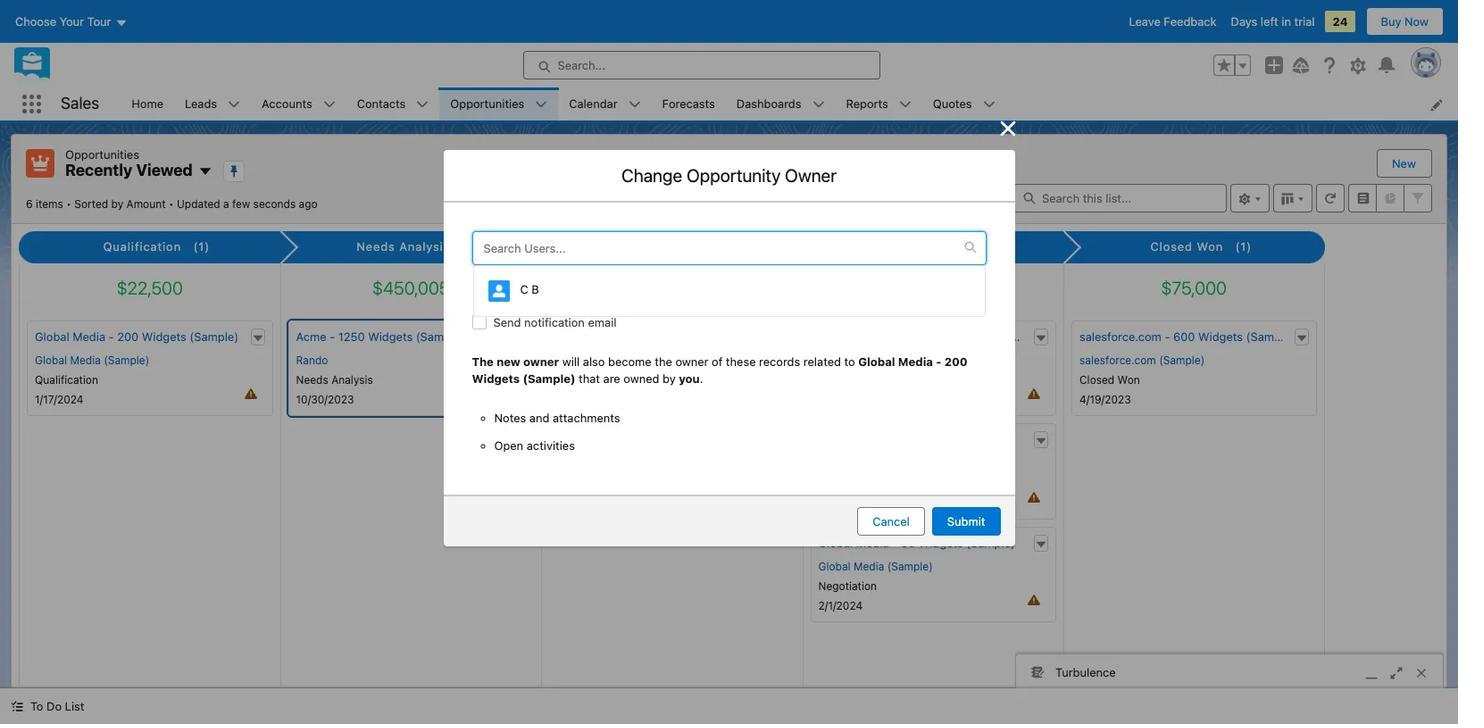 Task type: vqa. For each thing, say whether or not it's contained in the screenshot.
7
no



Task type: describe. For each thing, give the bounding box(es) containing it.
1 owner from the left
[[523, 354, 559, 368]]

leads
[[185, 96, 217, 110]]

text default image inside to do list button
[[11, 700, 23, 713]]

rando needs analysis 10/30/2023
[[296, 354, 373, 407]]

c b
[[520, 282, 539, 296]]

owner
[[785, 165, 837, 185]]

email
[[588, 315, 617, 329]]

the
[[655, 354, 672, 368]]

few
[[232, 197, 250, 210]]

$75,000
[[1161, 278, 1227, 298]]

(sample) inside global media (sample) negotiation 2/1/2024
[[887, 560, 933, 574]]

text default image for salesforce.com - 210 widgets (sample)
[[1035, 332, 1047, 344]]

forecasts
[[662, 96, 715, 110]]

do
[[47, 699, 62, 713]]

- up global media (sample) qualification 1/17/2024
[[109, 329, 114, 344]]

opportunities list item
[[440, 88, 558, 121]]

salesforce.com (sample) link for 600
[[1080, 353, 1205, 369]]

quotes link
[[922, 88, 983, 121]]

media down the cancel
[[856, 536, 889, 550]]

widgets right 210
[[935, 329, 980, 344]]

leads link
[[174, 88, 228, 121]]

c b link
[[474, 273, 984, 309]]

salesforce.com for salesforce.com - 210 widgets (sample)
[[818, 329, 900, 344]]

to
[[30, 699, 43, 713]]

2 • from the left
[[169, 197, 174, 210]]

1250
[[338, 329, 365, 344]]

open activities
[[494, 438, 575, 453]]

send
[[493, 315, 521, 329]]

search...
[[558, 58, 605, 72]]

0 vertical spatial closed
[[1150, 240, 1193, 254]]

acme
[[296, 329, 326, 344]]

2 text default image from the top
[[1035, 435, 1047, 447]]

accounts
[[262, 96, 312, 110]]

become
[[608, 354, 652, 368]]

global inside global media (sample) qualification 1/17/2024
[[35, 354, 67, 367]]

leave feedback link
[[1129, 14, 1217, 29]]

salesforce.com (sample) link for 210
[[818, 353, 944, 369]]

attachments
[[553, 410, 620, 425]]

Send notification email checkbox
[[472, 315, 486, 330]]

new
[[497, 354, 520, 368]]

dashboards list item
[[726, 88, 835, 121]]

4/19/2023
[[1080, 393, 1131, 407]]

contacts list item
[[346, 88, 440, 121]]

1/15/2024
[[818, 496, 868, 510]]

global inside global media (sample) negotiation 2/1/2024
[[818, 560, 851, 574]]

in
[[1282, 14, 1291, 29]]

recently viewed status
[[26, 197, 177, 210]]

ago
[[299, 197, 318, 210]]

opportunities link
[[440, 88, 535, 121]]

owned
[[624, 371, 659, 386]]

submit
[[947, 514, 985, 528]]

qualification inside global media (sample) qualification 1/17/2024
[[35, 374, 98, 387]]

the new owner will also become the owner of these records related to
[[472, 354, 858, 368]]

items
[[36, 197, 63, 210]]

user image
[[488, 280, 509, 301]]

submit button
[[932, 507, 1000, 535]]

records
[[759, 354, 800, 368]]

widgets down $22,500
[[142, 329, 186, 344]]

new button
[[1378, 150, 1430, 177]]

buy now button
[[1366, 7, 1444, 36]]

will
[[562, 354, 580, 368]]

1 vertical spatial by
[[663, 371, 676, 386]]

list view controls image
[[1230, 183, 1270, 212]]

global media (sample) negotiation 2/1/2024
[[818, 560, 933, 613]]

$450,005
[[372, 278, 450, 298]]

related
[[803, 354, 841, 368]]

acme - 1250 widgets (sample)
[[296, 329, 465, 344]]

1/17/2024
[[35, 393, 83, 407]]

0 vertical spatial group
[[1213, 54, 1251, 76]]

10/30/2023
[[296, 393, 354, 407]]

turbulence
[[1055, 665, 1116, 679]]

80
[[901, 536, 915, 550]]

home link
[[121, 88, 174, 121]]

salesforce.com (sample)
[[818, 354, 944, 367]]

home
[[131, 96, 163, 110]]

(sample) inside global media (sample) qualification 1/17/2024
[[104, 354, 149, 367]]

contacts
[[357, 96, 406, 110]]

accounts list item
[[251, 88, 346, 121]]

that are owned by you .
[[575, 371, 703, 386]]

widgets right 80
[[918, 536, 963, 550]]

you
[[679, 371, 700, 386]]

1 horizontal spatial global media - 200 widgets (sample)
[[472, 354, 968, 386]]

media inside global media (sample) negotiation 2/1/2024
[[854, 560, 884, 574]]

reports
[[846, 96, 888, 110]]

- left 600
[[1165, 329, 1170, 344]]

media down 210
[[898, 354, 933, 368]]

buy now
[[1381, 14, 1429, 29]]

calendar
[[569, 96, 618, 110]]

analysis inside rando needs analysis 10/30/2023
[[331, 374, 373, 387]]

open
[[494, 438, 523, 453]]

a
[[223, 197, 229, 210]]

(1) for $450,005
[[462, 240, 479, 254]]

reports link
[[835, 88, 899, 121]]

global media (sample) link for 80
[[818, 559, 933, 575]]

to do list button
[[0, 688, 95, 724]]

(1) for $22,500
[[193, 240, 210, 254]]

0 vertical spatial qualification
[[103, 240, 181, 254]]

group containing notes and attachments
[[494, 409, 964, 455]]

0 vertical spatial won
[[1197, 240, 1223, 254]]

- left 80
[[892, 536, 898, 550]]

- left 210
[[904, 329, 909, 344]]

6
[[26, 197, 33, 210]]

needs inside rando needs analysis 10/30/2023
[[296, 374, 328, 387]]

send notification email
[[493, 315, 617, 329]]

forecasts link
[[651, 88, 726, 121]]

1 • from the left
[[66, 197, 71, 210]]

days
[[1231, 14, 1257, 29]]



Task type: locate. For each thing, give the bounding box(es) containing it.
0 horizontal spatial •
[[66, 197, 71, 210]]

widgets
[[142, 329, 186, 344], [368, 329, 413, 344], [935, 329, 980, 344], [1198, 329, 1243, 344], [472, 371, 520, 386], [918, 536, 963, 550]]

0 horizontal spatial needs
[[296, 374, 328, 387]]

owner left will
[[523, 354, 559, 368]]

days left in trial
[[1231, 14, 1315, 29]]

0 horizontal spatial by
[[111, 197, 123, 210]]

6 items • sorted by amount • updated a few seconds ago
[[26, 197, 318, 210]]

- left 1250 at the left top of page
[[330, 329, 335, 344]]

global media (sample) link up negotiation
[[818, 559, 933, 575]]

(1) right needs analysis
[[462, 240, 479, 254]]

0 vertical spatial 200
[[117, 329, 139, 344]]

1 vertical spatial global media (sample) link
[[818, 559, 933, 575]]

accounts link
[[251, 88, 323, 121]]

qualification
[[103, 240, 181, 254], [35, 374, 98, 387]]

1 vertical spatial 200
[[944, 354, 968, 368]]

analysis up $450,005
[[399, 240, 450, 254]]

widgets down new
[[472, 371, 520, 386]]

200 inside recently viewed|opportunities|list view element
[[117, 329, 139, 344]]

1 text default image from the top
[[1035, 332, 1047, 344]]

negotiation
[[818, 580, 877, 593]]

group down days
[[1213, 54, 1251, 76]]

now
[[1405, 14, 1429, 29]]

acme - 1250 widgets (sample) link
[[296, 328, 465, 346]]

0 horizontal spatial (1)
[[193, 240, 210, 254]]

recently
[[65, 161, 132, 179]]

the
[[472, 354, 494, 368]]

these
[[726, 354, 756, 368]]

owner up you
[[675, 354, 709, 368]]

activities
[[527, 438, 575, 453]]

1 horizontal spatial won
[[1197, 240, 1223, 254]]

media up global media (sample) qualification 1/17/2024
[[73, 329, 105, 344]]

quotes
[[933, 96, 972, 110]]

needs down rando link
[[296, 374, 328, 387]]

needs up $450,005
[[357, 240, 395, 254]]

210
[[912, 329, 932, 344]]

0 horizontal spatial qualification
[[35, 374, 98, 387]]

0 horizontal spatial owner
[[523, 354, 559, 368]]

0 horizontal spatial 200
[[117, 329, 139, 344]]

by down the new owner will also become the owner of these records related to
[[663, 371, 676, 386]]

200 inside global media - 200 widgets (sample)
[[944, 354, 968, 368]]

opportunity
[[687, 165, 781, 185]]

notes and attachments
[[494, 410, 620, 425]]

0 vertical spatial global media - 200 widgets (sample)
[[35, 329, 239, 344]]

salesforce.com down the salesforce.com - 210 widgets (sample) link
[[818, 354, 895, 367]]

3 (1) from the left
[[1235, 240, 1252, 254]]

sales
[[61, 94, 99, 113]]

0 vertical spatial opportunities
[[450, 96, 524, 110]]

2 horizontal spatial (1)
[[1235, 240, 1252, 254]]

qualification up $22,500
[[103, 240, 181, 254]]

• right amount
[[169, 197, 174, 210]]

won up '4/19/2023'
[[1118, 374, 1140, 387]]

•
[[66, 197, 71, 210], [169, 197, 174, 210]]

0 vertical spatial text default image
[[1035, 332, 1047, 344]]

2 vertical spatial text default image
[[1035, 538, 1047, 551]]

global up 1/17/2024 at the bottom of page
[[35, 354, 67, 367]]

needs
[[357, 240, 395, 254], [296, 374, 328, 387]]

200
[[117, 329, 139, 344], [944, 354, 968, 368]]

(3)
[[973, 240, 991, 254]]

1 horizontal spatial •
[[169, 197, 174, 210]]

salesforce.com up salesforce.com (sample) closed won 4/19/2023
[[1080, 329, 1162, 344]]

Search Recently Viewed list view. search field
[[1013, 183, 1227, 212]]

1 horizontal spatial (1)
[[462, 240, 479, 254]]

cancel
[[873, 514, 910, 528]]

2 (1) from the left
[[462, 240, 479, 254]]

contacts link
[[346, 88, 416, 121]]

2 owner from the left
[[675, 354, 709, 368]]

list containing home
[[121, 88, 1458, 121]]

seconds
[[253, 197, 296, 210]]

1 vertical spatial text default image
[[1035, 435, 1047, 447]]

global media (sample) qualification 1/17/2024
[[35, 354, 149, 407]]

salesforce.com (sample) link down 210
[[818, 353, 944, 369]]

1 horizontal spatial by
[[663, 371, 676, 386]]

calendar list item
[[558, 88, 651, 121]]

recently viewed|opportunities|list view element
[[11, 134, 1447, 688]]

1 horizontal spatial group
[[1213, 54, 1251, 76]]

salesforce.com - 210 widgets (sample)
[[818, 329, 1032, 344]]

closed up $75,000
[[1150, 240, 1193, 254]]

search... button
[[523, 51, 880, 79]]

recently viewed
[[65, 161, 193, 179]]

won
[[1197, 240, 1223, 254], [1118, 374, 1140, 387]]

c
[[520, 282, 528, 296]]

trial
[[1294, 14, 1315, 29]]

updated
[[177, 197, 220, 210]]

rando
[[296, 354, 328, 367]]

1 horizontal spatial global media (sample) link
[[818, 559, 933, 575]]

(1) down list view controls "icon"
[[1235, 240, 1252, 254]]

- down the salesforce.com - 210 widgets (sample) link
[[936, 354, 942, 368]]

notes
[[494, 410, 526, 425]]

1 horizontal spatial 200
[[944, 354, 968, 368]]

2 salesforce.com (sample) link from the left
[[1080, 353, 1205, 369]]

text default image
[[1035, 332, 1047, 344], [1035, 435, 1047, 447], [1035, 538, 1047, 551]]

0 horizontal spatial analysis
[[331, 374, 373, 387]]

1 horizontal spatial needs
[[357, 240, 395, 254]]

salesforce.com - 600 widgets (sample) link
[[1080, 328, 1295, 346]]

calendar link
[[558, 88, 628, 121]]

$22,500
[[117, 278, 183, 298]]

group down .
[[494, 409, 964, 455]]

salesforce.com up '4/19/2023'
[[1080, 354, 1156, 367]]

amount
[[126, 197, 166, 210]]

0 vertical spatial global media (sample) link
[[35, 353, 149, 369]]

1 (1) from the left
[[193, 240, 210, 254]]

salesforce.com (sample) link down 600
[[1080, 353, 1205, 369]]

(1) for $75,000
[[1235, 240, 1252, 254]]

to do list
[[30, 699, 84, 713]]

won up $75,000
[[1197, 240, 1223, 254]]

(sample) inside global media - 200 widgets (sample)
[[523, 371, 575, 386]]

1 vertical spatial group
[[494, 409, 964, 455]]

media up 1/17/2024 at the bottom of page
[[70, 354, 101, 367]]

to
[[844, 354, 855, 368]]

• right items
[[66, 197, 71, 210]]

opportunities image
[[26, 149, 54, 178]]

0 horizontal spatial won
[[1118, 374, 1140, 387]]

dashboards
[[736, 96, 801, 110]]

salesforce.com (sample) link
[[818, 353, 944, 369], [1080, 353, 1205, 369]]

select list display image
[[1273, 183, 1313, 212]]

global media (sample) link
[[35, 353, 149, 369], [818, 559, 933, 575]]

buy
[[1381, 14, 1401, 29]]

0 horizontal spatial salesforce.com (sample) link
[[818, 353, 944, 369]]

inverse image
[[997, 117, 1018, 139]]

feedback
[[1164, 14, 1217, 29]]

None search field
[[1013, 183, 1227, 212]]

0 horizontal spatial closed
[[1080, 374, 1115, 387]]

by right sorted
[[111, 197, 123, 210]]

closed up '4/19/2023'
[[1080, 374, 1115, 387]]

1 vertical spatial global media - 200 widgets (sample)
[[472, 354, 968, 386]]

.
[[700, 371, 703, 386]]

global media - 200 widgets (sample)
[[35, 329, 239, 344], [472, 354, 968, 386]]

salesforce.com for salesforce.com - 600 widgets (sample)
[[1080, 329, 1162, 344]]

new
[[1392, 156, 1416, 171]]

salesforce.com inside salesforce.com (sample) closed won 4/19/2023
[[1080, 354, 1156, 367]]

global up negotiation
[[818, 560, 851, 574]]

0 horizontal spatial opportunities
[[65, 147, 139, 162]]

media inside global media (sample) qualification 1/17/2024
[[70, 354, 101, 367]]

global media - 80 widgets (sample) link
[[818, 535, 1015, 552]]

3 text default image from the top
[[1035, 538, 1047, 551]]

200 down the salesforce.com - 210 widgets (sample) link
[[944, 354, 968, 368]]

global up global media (sample) qualification 1/17/2024
[[35, 329, 69, 344]]

1 horizontal spatial qualification
[[103, 240, 181, 254]]

closed inside salesforce.com (sample) closed won 4/19/2023
[[1080, 374, 1115, 387]]

1 horizontal spatial analysis
[[399, 240, 450, 254]]

global media - 80 widgets (sample)
[[818, 536, 1015, 550]]

0 vertical spatial needs
[[357, 240, 395, 254]]

24
[[1333, 14, 1348, 29]]

1 vertical spatial analysis
[[331, 374, 373, 387]]

cancel button
[[857, 507, 925, 535]]

closed won
[[1150, 240, 1223, 254]]

global right to
[[858, 354, 895, 368]]

1 horizontal spatial closed
[[1150, 240, 1193, 254]]

opportunities
[[450, 96, 524, 110], [65, 147, 139, 162]]

-
[[109, 329, 114, 344], [330, 329, 335, 344], [904, 329, 909, 344], [1165, 329, 1170, 344], [936, 354, 942, 368], [892, 536, 898, 550]]

media up negotiation
[[854, 560, 884, 574]]

qualification up 1/17/2024 at the bottom of page
[[35, 374, 98, 387]]

0 vertical spatial analysis
[[399, 240, 450, 254]]

global media - 200 widgets (sample) inside recently viewed|opportunities|list view element
[[35, 329, 239, 344]]

change
[[621, 165, 682, 185]]

widgets right 1250 at the left top of page
[[368, 329, 413, 344]]

group
[[1213, 54, 1251, 76], [494, 409, 964, 455]]

1 vertical spatial opportunities
[[65, 147, 139, 162]]

dashboards link
[[726, 88, 812, 121]]

200 down $22,500
[[117, 329, 139, 344]]

by inside recently viewed|opportunities|list view element
[[111, 197, 123, 210]]

1 horizontal spatial owner
[[675, 354, 709, 368]]

list
[[121, 88, 1458, 121]]

600
[[1173, 329, 1195, 344]]

1 salesforce.com (sample) link from the left
[[818, 353, 944, 369]]

0 horizontal spatial group
[[494, 409, 964, 455]]

global media (sample) link for 200
[[35, 353, 149, 369]]

media
[[73, 329, 105, 344], [70, 354, 101, 367], [898, 354, 933, 368], [856, 536, 889, 550], [854, 560, 884, 574]]

text default image
[[964, 241, 976, 254], [251, 332, 264, 344], [1295, 332, 1308, 344], [11, 700, 23, 713]]

reports list item
[[835, 88, 922, 121]]

left
[[1261, 14, 1278, 29]]

1 vertical spatial won
[[1118, 374, 1140, 387]]

leads list item
[[174, 88, 251, 121]]

1 horizontal spatial opportunities
[[450, 96, 524, 110]]

global down 1/15/2024
[[818, 536, 853, 550]]

viewed
[[136, 161, 193, 179]]

(1) down updated
[[193, 240, 210, 254]]

notification
[[524, 315, 585, 329]]

salesforce.com
[[818, 329, 900, 344], [1080, 329, 1162, 344], [818, 354, 895, 367], [1080, 354, 1156, 367]]

0 vertical spatial by
[[111, 197, 123, 210]]

b
[[532, 282, 539, 296]]

1 horizontal spatial salesforce.com (sample) link
[[1080, 353, 1205, 369]]

list
[[65, 699, 84, 713]]

sorted
[[74, 197, 108, 210]]

1 vertical spatial qualification
[[35, 374, 98, 387]]

0 horizontal spatial global media - 200 widgets (sample)
[[35, 329, 239, 344]]

also
[[583, 354, 605, 368]]

won inside salesforce.com (sample) closed won 4/19/2023
[[1118, 374, 1140, 387]]

2/1/2024
[[818, 599, 863, 613]]

salesforce.com for salesforce.com (sample)
[[818, 354, 895, 367]]

global media (sample) link down global media - 200 widgets (sample) link
[[35, 353, 149, 369]]

quotes list item
[[922, 88, 1006, 121]]

global media - 200 widgets (sample) link
[[35, 328, 239, 346]]

of
[[712, 354, 723, 368]]

Search Users... text field
[[473, 232, 964, 264]]

salesforce.com - 210 widgets (sample) link
[[818, 328, 1032, 346]]

- inside global media - 200 widgets (sample)
[[936, 354, 942, 368]]

are
[[603, 371, 620, 386]]

opportunities inside list item
[[450, 96, 524, 110]]

1 vertical spatial closed
[[1080, 374, 1115, 387]]

salesforce.com - 600 widgets (sample)
[[1080, 329, 1295, 344]]

0 horizontal spatial global media (sample) link
[[35, 353, 149, 369]]

(sample) inside salesforce.com (sample) closed won 4/19/2023
[[1159, 354, 1205, 367]]

widgets right 600
[[1198, 329, 1243, 344]]

salesforce.com up to
[[818, 329, 900, 344]]

1 vertical spatial needs
[[296, 374, 328, 387]]

analysis up 10/30/2023
[[331, 374, 373, 387]]

text default image for global media - 80 widgets (sample)
[[1035, 538, 1047, 551]]

none search field inside recently viewed|opportunities|list view element
[[1013, 183, 1227, 212]]



